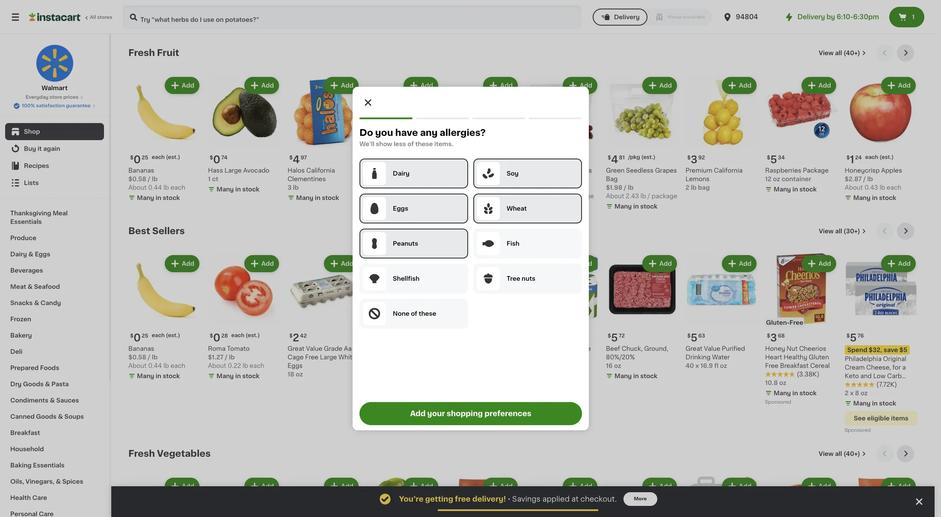 Task type: vqa. For each thing, say whether or not it's contained in the screenshot.


Task type: locate. For each thing, give the bounding box(es) containing it.
grapes down harvest
[[540, 176, 562, 182]]

stores
[[97, 15, 112, 20]]

container
[[384, 176, 415, 182]]

0 horizontal spatial seedless
[[564, 168, 592, 174]]

1 0.44 from the top
[[148, 185, 162, 191]]

/pkg right 81
[[628, 155, 640, 160]]

/pkg
[[549, 155, 561, 160], [628, 155, 640, 160]]

16 down 80%/20%
[[606, 363, 613, 369]]

/pkg right the 23
[[549, 155, 561, 160]]

1 view all (40+) from the top
[[819, 50, 860, 56]]

2 vertical spatial all
[[835, 451, 842, 457]]

0 vertical spatial (40+)
[[844, 50, 860, 56]]

package right 2.43
[[652, 193, 677, 199]]

1 vertical spatial x
[[850, 391, 854, 397]]

1 vertical spatial view
[[819, 229, 834, 235]]

5
[[531, 155, 538, 165], [770, 155, 777, 165], [611, 333, 618, 343], [691, 333, 697, 343], [850, 333, 857, 343]]

grapes inside green seedless grapes bag $1.98 / lb about 2.43 lb / package
[[655, 168, 677, 174]]

great inside great value purified drinking water 40 x 16.9 fl oz
[[686, 346, 702, 352]]

$ inside the $ 3 92
[[687, 155, 691, 160]]

household link
[[5, 442, 104, 458]]

raspberries
[[765, 168, 801, 174]]

72 for 2
[[380, 155, 386, 160]]

2 view from the top
[[819, 229, 834, 235]]

2 $ 0 25 from the top
[[130, 333, 148, 343]]

72 up the beef
[[619, 334, 625, 339]]

best sellers
[[128, 227, 185, 236]]

prepared foods link
[[5, 360, 104, 377]]

1 vertical spatial 25
[[142, 334, 148, 339]]

view all (40+) button for fresh fruit
[[815, 45, 870, 62]]

free
[[790, 320, 803, 326], [305, 355, 318, 361], [765, 363, 778, 369]]

all stores
[[90, 15, 112, 20]]

oz right the 18
[[296, 372, 303, 378]]

buy it again
[[24, 146, 60, 152]]

2 0.44 from the top
[[148, 363, 162, 369]]

main content
[[111, 34, 935, 518]]

1 horizontal spatial value
[[704, 346, 720, 352]]

0 vertical spatial 25
[[142, 155, 148, 160]]

1 horizontal spatial large
[[320, 355, 337, 361]]

1 25 from the top
[[142, 155, 148, 160]]

5 up the beef
[[611, 333, 618, 343]]

original
[[883, 356, 906, 362]]

1 $0.25 each (estimated) element from the top
[[128, 151, 201, 166]]

5 for $ 5 34
[[770, 155, 777, 165]]

1 vertical spatial 0.44
[[148, 363, 162, 369]]

a-
[[572, 346, 579, 352]]

guarantee
[[66, 104, 91, 108]]

each inside honeycrisp apples $2.87 / lb about 0.43 lb each
[[887, 185, 902, 191]]

1 /pkg from the left
[[549, 155, 561, 160]]

avocado
[[243, 168, 269, 174]]

fruit
[[157, 48, 179, 57]]

dairy
[[393, 171, 409, 177], [10, 252, 27, 258]]

0 vertical spatial eligible
[[469, 407, 492, 413]]

0 horizontal spatial 16
[[367, 176, 374, 182]]

(est.) inside the $1.24 each (estimated) element
[[880, 155, 894, 160]]

great value purified drinking water 40 x 16.9 fl oz
[[686, 346, 745, 369]]

0
[[133, 155, 141, 165], [213, 155, 220, 165], [452, 155, 459, 165], [133, 333, 141, 343], [213, 333, 220, 343]]

items down "(7.72k)"
[[891, 416, 908, 422]]

(40+)
[[844, 50, 860, 56], [844, 451, 860, 457]]

0 horizontal spatial value
[[306, 346, 322, 352]]

1 bananas from the top
[[128, 168, 154, 174]]

lists link
[[5, 175, 104, 192]]

goods inside 'link'
[[23, 382, 44, 388]]

oz down 'strawberries'
[[375, 176, 382, 182]]

dairy inside add your shopping preferences 'element'
[[393, 171, 409, 177]]

1 horizontal spatial eligible
[[867, 416, 890, 422]]

halos california clementines 3 lb
[[288, 168, 335, 191]]

seedless inside green seedless grapes bag $1.98 / lb about 2.43 lb / package
[[626, 168, 654, 174]]

2 down the lemons
[[686, 185, 689, 191]]

view all (40+) for fruit
[[819, 50, 860, 56]]

2 package from the left
[[652, 193, 677, 199]]

fresh for fresh fruit
[[128, 48, 155, 57]]

1 vertical spatial item carousel region
[[128, 223, 918, 439]]

2 up cage
[[293, 333, 299, 343]]

goods down prepared foods
[[23, 382, 44, 388]]

2 all from the top
[[835, 229, 842, 235]]

2 value from the left
[[704, 346, 720, 352]]

heart
[[765, 355, 782, 361]]

1 package from the left
[[568, 193, 594, 199]]

condiments & sauces link
[[5, 393, 104, 409]]

1 horizontal spatial grapes
[[655, 168, 677, 174]]

breakfast up household
[[10, 431, 40, 437]]

view inside popup button
[[819, 229, 834, 235]]

2 /pkg from the left
[[628, 155, 640, 160]]

1 (40+) from the top
[[844, 50, 860, 56]]

prepared foods
[[10, 365, 59, 371]]

1 vertical spatial dairy
[[10, 252, 27, 258]]

add button
[[166, 78, 199, 93], [245, 78, 278, 93], [325, 78, 358, 93], [404, 78, 437, 93], [484, 78, 517, 93], [564, 78, 597, 93], [643, 78, 676, 93], [723, 78, 756, 93], [802, 78, 835, 93], [882, 78, 915, 93], [166, 256, 199, 272], [245, 256, 278, 272], [325, 256, 358, 272], [404, 256, 437, 272], [484, 256, 517, 272], [564, 256, 597, 272], [643, 256, 676, 272], [723, 256, 756, 272], [802, 256, 835, 272], [882, 256, 915, 272], [166, 479, 199, 495], [245, 479, 278, 495], [325, 479, 358, 495], [404, 479, 437, 495], [484, 479, 517, 495], [564, 479, 597, 495], [643, 479, 676, 495], [723, 479, 756, 495], [802, 479, 835, 495], [882, 479, 915, 495]]

2 $0.25 each (estimated) element from the top
[[128, 330, 201, 345]]

beef
[[606, 346, 620, 352]]

value left grade
[[306, 346, 322, 352]]

california inside halos california clementines 3 lb
[[306, 168, 335, 174]]

2 25 from the top
[[142, 334, 148, 339]]

$ 4 81
[[608, 155, 625, 165]]

0.44 for 4
[[148, 185, 162, 191]]

0 vertical spatial view all (40+)
[[819, 50, 860, 56]]

free down heart
[[765, 363, 778, 369]]

$ inside $ 1 24
[[846, 155, 850, 160]]

0 vertical spatial items
[[493, 407, 510, 413]]

about inside roma tomato $1.27 / lb about 0.22 lb each
[[208, 363, 226, 369]]

0 vertical spatial $ 0 25
[[130, 155, 148, 165]]

1 vertical spatial see eligible items
[[854, 416, 908, 422]]

seedless down the $5.23 per package (estimated) element
[[564, 168, 592, 174]]

frozen
[[10, 317, 31, 323]]

keto
[[845, 374, 859, 380]]

goods
[[23, 382, 44, 388], [36, 414, 57, 420]]

2 seedless from the left
[[626, 168, 654, 174]]

$ 3 92
[[687, 155, 705, 165]]

2 horizontal spatial 3
[[770, 333, 777, 343]]

prepared
[[10, 365, 39, 371]]

see down the 8
[[854, 416, 866, 422]]

oz
[[375, 176, 382, 182], [773, 176, 780, 182], [614, 363, 621, 369], [720, 363, 727, 369], [296, 372, 303, 378], [779, 380, 786, 386], [861, 391, 868, 397]]

of right none
[[411, 311, 417, 317]]

1 vertical spatial eggs
[[35, 252, 50, 258]]

frozen link
[[5, 312, 104, 328]]

store
[[50, 95, 62, 100]]

1 4 from the left
[[293, 155, 300, 165]]

each (est.) inside the $1.24 each (estimated) element
[[865, 155, 894, 160]]

towels
[[545, 355, 566, 361]]

item carousel region
[[128, 45, 918, 216], [128, 223, 918, 439], [128, 446, 918, 518]]

shopping
[[446, 411, 483, 418]]

1 vertical spatial view all (40+) button
[[815, 446, 870, 463]]

0 horizontal spatial see
[[456, 407, 468, 413]]

beef chuck, ground, 80%/20% 16 oz
[[606, 346, 668, 369]]

x right 40
[[695, 363, 699, 369]]

1 vertical spatial items
[[891, 416, 908, 422]]

product group
[[128, 75, 201, 204], [208, 75, 281, 196], [288, 75, 360, 204], [367, 75, 440, 184], [447, 75, 520, 196], [526, 75, 599, 213], [606, 75, 679, 213], [686, 75, 758, 192], [765, 75, 838, 196], [845, 75, 918, 204], [128, 254, 201, 383], [208, 254, 281, 383], [288, 254, 360, 379], [367, 254, 440, 390], [447, 254, 520, 427], [526, 254, 599, 391], [606, 254, 679, 383], [686, 254, 758, 371], [765, 254, 838, 407], [845, 254, 918, 436], [128, 477, 201, 518], [208, 477, 281, 518], [288, 477, 360, 518], [367, 477, 440, 518], [447, 477, 520, 518], [526, 477, 599, 518], [606, 477, 679, 518], [686, 477, 758, 518], [765, 477, 838, 518], [845, 477, 918, 518]]

72 inside $ 2 72
[[380, 155, 386, 160]]

1 vertical spatial breakfast
[[10, 431, 40, 437]]

5 left 34
[[770, 155, 777, 165]]

0 horizontal spatial 72
[[380, 155, 386, 160]]

thanksgiving meal essentials link
[[5, 205, 104, 230]]

great up cage
[[288, 346, 304, 352]]

(est.) inside $4.81 per package (estimated) element
[[641, 155, 655, 160]]

free inside honey nut cheerios heart healthy gluten free breakfast cereal
[[765, 363, 778, 369]]

eligible
[[469, 407, 492, 413], [867, 416, 890, 422]]

$ 0 25 for 4
[[130, 155, 148, 165]]

72 inside $ 5 72
[[619, 334, 625, 339]]

0 vertical spatial of
[[407, 141, 414, 147]]

3 left the 92
[[691, 155, 697, 165]]

items right shopping
[[493, 407, 510, 413]]

63
[[698, 334, 705, 339]]

1 horizontal spatial package
[[652, 193, 677, 199]]

goods down condiments & sauces
[[36, 414, 57, 420]]

2 vertical spatial item carousel region
[[128, 446, 918, 518]]

show
[[376, 141, 392, 147]]

california right the "premium"
[[714, 168, 743, 174]]

0 vertical spatial $0.25 each (estimated) element
[[128, 151, 201, 166]]

breakfast down healthy
[[780, 363, 809, 369]]

essentials up oils, vinegars, & spices
[[33, 463, 64, 469]]

3 for $ 3 92
[[691, 155, 697, 165]]

prices
[[63, 95, 78, 100]]

1 horizontal spatial see eligible items
[[854, 416, 908, 422]]

1 $ 0 25 from the top
[[130, 155, 148, 165]]

great inside great value grade aa cage free large white eggs 18 oz
[[288, 346, 304, 352]]

grapes down $4.81 per package (estimated) element
[[655, 168, 677, 174]]

all
[[90, 15, 96, 20]]

package right 2.4
[[568, 193, 594, 199]]

2 horizontal spatial sponsored badge image
[[845, 429, 871, 434]]

(est.) inside $0.28 each (estimated) element
[[246, 333, 260, 339]]

1 vertical spatial (40+)
[[844, 451, 860, 457]]

view for 1
[[819, 50, 834, 56]]

0 horizontal spatial grapes
[[540, 176, 562, 182]]

these down any
[[415, 141, 433, 147]]

1 vertical spatial view all (40+)
[[819, 451, 860, 457]]

essentials inside thanksgiving meal essentials
[[10, 219, 42, 225]]

delivery inside button
[[614, 14, 640, 20]]

add inside add your shopping preferences button
[[410, 411, 425, 418]]

oz inside great value purified drinking water 40 x 16.9 fl oz
[[720, 363, 727, 369]]

health
[[10, 496, 31, 502]]

1 horizontal spatial see eligible items button
[[845, 412, 918, 426]]

0 vertical spatial free
[[790, 320, 803, 326]]

0 vertical spatial bananas
[[128, 168, 154, 174]]

1 view all (40+) button from the top
[[815, 45, 870, 62]]

5 left 76
[[850, 333, 857, 343]]

$ inside '$ 4 81'
[[608, 155, 611, 160]]

0 horizontal spatial /pkg
[[549, 155, 561, 160]]

you're getting free delivery!
[[399, 496, 506, 503]]

5 inside the $5.23 per package (estimated) element
[[531, 155, 538, 165]]

1 vertical spatial large
[[320, 355, 337, 361]]

& up beverages
[[28, 252, 33, 258]]

0 vertical spatial $0.58
[[128, 176, 146, 182]]

/pkg inside $ 5 23 /pkg (est.)
[[549, 155, 561, 160]]

2 california from the left
[[714, 168, 743, 174]]

2 left the 8
[[845, 391, 849, 397]]

oz right the 12
[[773, 176, 780, 182]]

1 vertical spatial $0.25 each (estimated) element
[[128, 330, 201, 345]]

all inside popup button
[[835, 229, 842, 235]]

snacks & candy
[[10, 300, 61, 306]]

0 vertical spatial item carousel region
[[128, 45, 918, 216]]

1 horizontal spatial seedless
[[626, 168, 654, 174]]

sponsored badge image down the 10.8 oz
[[765, 400, 791, 405]]

of
[[407, 141, 414, 147], [411, 311, 417, 317]]

2 (40+) from the top
[[844, 451, 860, 457]]

size
[[579, 346, 591, 352]]

0 vertical spatial large
[[225, 168, 242, 174]]

5 left 63
[[691, 333, 697, 343]]

2 horizontal spatial eggs
[[393, 206, 408, 212]]

0 vertical spatial 42
[[463, 168, 471, 174]]

lists
[[24, 180, 39, 186]]

eggs down produce 'link'
[[35, 252, 50, 258]]

1 vertical spatial 16
[[606, 363, 613, 369]]

16.9
[[700, 363, 713, 369]]

2 view all (40+) button from the top
[[815, 446, 870, 463]]

$5.23 per package (estimated) element
[[526, 151, 599, 166]]

product group containing 1
[[845, 75, 918, 204]]

philadelphia original cream cheese, for a keto and low carb lifestyle
[[845, 356, 906, 388]]

1 value from the left
[[306, 346, 322, 352]]

free right cage
[[305, 355, 318, 361]]

view all (40+) for vegetables
[[819, 451, 860, 457]]

0 horizontal spatial package
[[568, 193, 594, 199]]

1 vertical spatial 42
[[300, 334, 307, 339]]

0 horizontal spatial items
[[493, 407, 510, 413]]

3 item carousel region from the top
[[128, 446, 918, 518]]

many inside "product" group
[[853, 195, 871, 201]]

see eligible items button for sponsored badge image to the middle
[[447, 403, 520, 418]]

hass
[[208, 168, 223, 174]]

★★★★★
[[765, 372, 795, 378], [765, 372, 795, 378], [845, 382, 875, 388], [845, 382, 875, 388]]

$ inside the "$ 5 63"
[[687, 334, 691, 339]]

large inside great value grade aa cage free large white eggs 18 oz
[[320, 355, 337, 361]]

baking
[[10, 463, 32, 469]]

value up water
[[704, 346, 720, 352]]

large down grade
[[320, 355, 337, 361]]

1 great from the left
[[288, 346, 304, 352]]

2 up 'strawberries'
[[372, 155, 379, 165]]

0 vertical spatial all
[[835, 50, 842, 56]]

item carousel region containing fresh vegetables
[[128, 446, 918, 518]]

essentials down 'thanksgiving'
[[10, 219, 42, 225]]

16 inside strawberries 16 oz container
[[367, 176, 374, 182]]

free up nut
[[790, 320, 803, 326]]

bananas for 2
[[128, 346, 154, 352]]

0 vertical spatial sponsored badge image
[[765, 400, 791, 405]]

produce link
[[5, 230, 104, 247]]

0 vertical spatial see eligible items
[[456, 407, 510, 413]]

0 horizontal spatial 42
[[300, 334, 307, 339]]

2 vertical spatial 3
[[770, 333, 777, 343]]

100%
[[22, 104, 35, 108]]

1 vertical spatial see
[[854, 416, 866, 422]]

fresh
[[128, 48, 155, 57], [128, 450, 155, 459]]

$22.18 element
[[526, 330, 599, 345]]

seedless inside "sun harvest seedless red grapes $2.18 / lb about 2.4 lb / package"
[[564, 168, 592, 174]]

4 for $ 4 97
[[293, 155, 300, 165]]

(40+) for vegetables
[[844, 451, 860, 457]]

2 bananas from the top
[[128, 346, 154, 352]]

2 great from the left
[[686, 346, 702, 352]]

large down "74"
[[225, 168, 242, 174]]

oz right the fl
[[720, 363, 727, 369]]

& left 'sauces'
[[50, 398, 55, 404]]

4 left 97
[[293, 155, 300, 165]]

eggs inside great value grade aa cage free large white eggs 18 oz
[[288, 363, 303, 369]]

fresh left fruit at the top left
[[128, 48, 155, 57]]

everyday store prices link
[[26, 94, 84, 101]]

2 fresh from the top
[[128, 450, 155, 459]]

68
[[778, 334, 785, 339]]

these right none
[[419, 311, 436, 317]]

0 vertical spatial essentials
[[10, 219, 42, 225]]

eggs down container
[[393, 206, 408, 212]]

/ inside honeycrisp apples $2.87 / lb about 0.43 lb each
[[863, 176, 866, 182]]

25
[[142, 155, 148, 160], [142, 334, 148, 339]]

0 vertical spatial x
[[695, 363, 699, 369]]

2 view all (40+) from the top
[[819, 451, 860, 457]]

1 horizontal spatial great
[[686, 346, 702, 352]]

dairy down less
[[393, 171, 409, 177]]

2 4 from the left
[[611, 155, 618, 165]]

1 vertical spatial $ 0 25
[[130, 333, 148, 343]]

5 left the 23
[[531, 155, 538, 165]]

0 horizontal spatial x
[[695, 363, 699, 369]]

purified
[[722, 346, 745, 352]]

1 vertical spatial 3
[[288, 185, 292, 191]]

1 horizontal spatial california
[[714, 168, 743, 174]]

see eligible items for sponsored badge image to the middle
[[456, 407, 510, 413]]

2 bananas $0.58 / lb about 0.44 lb each from the top
[[128, 346, 185, 369]]

1 horizontal spatial 16
[[606, 363, 613, 369]]

0 vertical spatial 3
[[691, 155, 697, 165]]

seedless down $4.81 per package (estimated) element
[[626, 168, 654, 174]]

0 vertical spatial view all (40+) button
[[815, 45, 870, 62]]

0 vertical spatial grapes
[[655, 168, 677, 174]]

42 right "lime"
[[463, 168, 471, 174]]

1 horizontal spatial delivery
[[798, 14, 825, 20]]

value inside great value purified drinking water 40 x 16.9 fl oz
[[704, 346, 720, 352]]

your
[[427, 411, 445, 418]]

0 vertical spatial 72
[[380, 155, 386, 160]]

2 horizontal spatial free
[[790, 320, 803, 326]]

1 vertical spatial free
[[305, 355, 318, 361]]

buy
[[24, 146, 36, 152]]

1 seedless from the left
[[564, 168, 592, 174]]

3 left 68
[[770, 333, 777, 343]]

$ inside $ 4 97
[[289, 155, 293, 160]]

raspberries package 12 oz container
[[765, 168, 829, 182]]

california for premium california lemons 2 lb bag
[[714, 168, 743, 174]]

72 up 'strawberries'
[[380, 155, 386, 160]]

1 $0.58 from the top
[[128, 176, 146, 182]]

bounty select-a-size paper towels button
[[526, 254, 599, 391]]

3 down halos
[[288, 185, 292, 191]]

about inside "sun harvest seedless red grapes $2.18 / lb about 2.4 lb / package"
[[526, 193, 545, 199]]

of right less
[[407, 141, 414, 147]]

oz down 80%/20%
[[614, 363, 621, 369]]

fresh left vegetables
[[128, 450, 155, 459]]

of inside do you have any allergies? we'll show less of these items.
[[407, 141, 414, 147]]

1
[[912, 14, 915, 20], [850, 155, 854, 165], [208, 176, 211, 182], [447, 176, 449, 182]]

1 vertical spatial all
[[835, 229, 842, 235]]

california up clementines
[[306, 168, 335, 174]]

see eligible items for the rightmost sponsored badge image
[[854, 416, 908, 422]]

0 horizontal spatial eggs
[[35, 252, 50, 258]]

0 horizontal spatial dairy
[[10, 252, 27, 258]]

large inside hass large avocado 1 ct
[[225, 168, 242, 174]]

eggs down cage
[[288, 363, 303, 369]]

1 california from the left
[[306, 168, 335, 174]]

1 horizontal spatial breakfast
[[780, 363, 809, 369]]

0 horizontal spatial 3
[[288, 185, 292, 191]]

none
[[393, 311, 409, 317]]

1 vertical spatial sponsored badge image
[[447, 420, 473, 425]]

10.8 oz
[[765, 380, 786, 386]]

each inside roma tomato $1.27 / lb about 0.22 lb each
[[250, 363, 264, 369]]

(est.)
[[166, 155, 180, 160], [562, 155, 576, 160], [641, 155, 655, 160], [880, 155, 894, 160], [166, 333, 180, 339], [246, 333, 260, 339]]

value for 5
[[704, 346, 720, 352]]

$0.25 each (estimated) element
[[128, 151, 201, 166], [128, 330, 201, 345]]

oils, vinegars, & spices
[[10, 479, 83, 485]]

0 horizontal spatial california
[[306, 168, 335, 174]]

see right your
[[456, 407, 468, 413]]

seafood
[[34, 284, 60, 290]]

0 horizontal spatial sponsored badge image
[[447, 420, 473, 425]]

x
[[695, 363, 699, 369], [850, 391, 854, 397]]

great up drinking at the bottom right of page
[[686, 346, 702, 352]]

0 vertical spatial bananas $0.58 / lb about 0.44 lb each
[[128, 168, 185, 191]]

16 down 'strawberries'
[[367, 176, 374, 182]]

lb inside premium california lemons 2 lb bag
[[691, 185, 697, 191]]

2.4
[[546, 193, 556, 199]]

& left candy
[[34, 300, 39, 306]]

add your shopping preferences element
[[352, 87, 589, 431]]

0 inside $0.28 each (estimated) element
[[213, 333, 220, 343]]

1 all from the top
[[835, 50, 842, 56]]

28
[[221, 334, 228, 339]]

seedless
[[564, 168, 592, 174], [626, 168, 654, 174]]

8
[[855, 391, 859, 397]]

0 vertical spatial goods
[[23, 382, 44, 388]]

1 view from the top
[[819, 50, 834, 56]]

value inside great value grade aa cage free large white eggs 18 oz
[[306, 346, 322, 352]]

x left the 8
[[850, 391, 854, 397]]

0 vertical spatial view
[[819, 50, 834, 56]]

0 vertical spatial 0.44
[[148, 185, 162, 191]]

& left the soups
[[58, 414, 63, 420]]

None search field
[[122, 5, 581, 29]]

0 horizontal spatial 4
[[293, 155, 300, 165]]

1 fresh from the top
[[128, 48, 155, 57]]

do you have any allergies? we'll show less of these items.
[[359, 128, 485, 147]]

0 horizontal spatial see eligible items button
[[447, 403, 520, 418]]

california inside premium california lemons 2 lb bag
[[714, 168, 743, 174]]

package
[[803, 168, 829, 174]]

$1.24 each (estimated) element
[[845, 151, 918, 166]]

0 vertical spatial 16
[[367, 176, 374, 182]]

gluten-
[[766, 320, 790, 326]]

2 inside premium california lemons 2 lb bag
[[686, 185, 689, 191]]

/pkg inside $4.81 per package (estimated) element
[[628, 155, 640, 160]]

1 bananas $0.58 / lb about 0.44 lb each from the top
[[128, 168, 185, 191]]

sponsored badge image down shopping
[[447, 420, 473, 425]]

bananas for 4
[[128, 168, 154, 174]]

$0.58 for 4
[[128, 176, 146, 182]]

$ 0 25 for 2
[[130, 333, 148, 343]]

vinegars,
[[25, 479, 54, 485]]

0 vertical spatial dairy
[[393, 171, 409, 177]]

sponsored badge image down the 8
[[845, 429, 871, 434]]

about
[[128, 185, 147, 191], [845, 185, 863, 191], [526, 193, 545, 199], [606, 193, 624, 199], [128, 363, 147, 369], [208, 363, 226, 369]]

1 horizontal spatial free
[[765, 363, 778, 369]]

1 vertical spatial bananas
[[128, 346, 154, 352]]

& right meat
[[28, 284, 33, 290]]

oz inside beef chuck, ground, 80%/20% 16 oz
[[614, 363, 621, 369]]

1 vertical spatial goods
[[36, 414, 57, 420]]

sponsored badge image
[[765, 400, 791, 405], [447, 420, 473, 425], [845, 429, 871, 434]]

$ 2 42
[[289, 333, 307, 343]]

bananas $0.58 / lb about 0.44 lb each
[[128, 168, 185, 191], [128, 346, 185, 369]]

dairy down the produce
[[10, 252, 27, 258]]

honeycrisp apples $2.87 / lb about 0.43 lb each
[[845, 168, 902, 191]]

$ inside the $ 0 28
[[210, 334, 213, 339]]

2 $0.58 from the top
[[128, 355, 146, 361]]

2 vertical spatial view
[[819, 451, 834, 457]]

see eligible items
[[456, 407, 510, 413], [854, 416, 908, 422]]

$
[[130, 155, 133, 160], [210, 155, 213, 160], [289, 155, 293, 160], [369, 155, 372, 160], [448, 155, 452, 160], [528, 155, 531, 160], [608, 155, 611, 160], [687, 155, 691, 160], [767, 155, 770, 160], [846, 155, 850, 160], [130, 334, 133, 339], [210, 334, 213, 339], [289, 334, 293, 339], [608, 334, 611, 339], [687, 334, 691, 339], [767, 334, 770, 339], [846, 334, 850, 339]]

42 up cage
[[300, 334, 307, 339]]

1 vertical spatial fresh
[[128, 450, 155, 459]]

all for 5
[[835, 229, 842, 235]]

4 left 81
[[611, 155, 618, 165]]



Task type: describe. For each thing, give the bounding box(es) containing it.
goods for dry
[[23, 382, 44, 388]]

value for 2
[[306, 346, 322, 352]]

health care
[[10, 496, 47, 502]]

beverages link
[[5, 263, 104, 279]]

view all (30+) button
[[815, 223, 870, 240]]

$ 5 34
[[767, 155, 785, 165]]

we'll
[[359, 141, 374, 147]]

(est.) inside $ 5 23 /pkg (est.)
[[562, 155, 576, 160]]

94804 button
[[722, 5, 774, 29]]

3 view from the top
[[819, 451, 834, 457]]

tree
[[506, 276, 520, 282]]

$0.58 for 2
[[128, 355, 146, 361]]

package inside green seedless grapes bag $1.98 / lb about 2.43 lb / package
[[652, 193, 677, 199]]

foods
[[40, 365, 59, 371]]

snacks
[[10, 300, 33, 306]]

2 item carousel region from the top
[[128, 223, 918, 439]]

oz right 10.8
[[779, 380, 786, 386]]

$0.25 each (estimated) element for 2
[[128, 330, 201, 345]]

42 inside lime 42 1 each
[[463, 168, 471, 174]]

cream
[[845, 365, 865, 371]]

any
[[420, 128, 437, 137]]

service type group
[[593, 9, 712, 26]]

add your shopping preferences
[[410, 411, 531, 418]]

eligible for sponsored badge image to the middle
[[469, 407, 492, 413]]

•
[[508, 496, 510, 503]]

$ inside $ 0 33
[[448, 155, 452, 160]]

5 for $ 5 72
[[611, 333, 618, 343]]

1 inside lime 42 1 each
[[447, 176, 449, 182]]

walmart logo image
[[36, 45, 73, 82]]

walmart link
[[36, 45, 73, 92]]

honey
[[765, 346, 785, 352]]

x inside great value purified drinking water 40 x 16.9 fl oz
[[695, 363, 699, 369]]

savings
[[512, 496, 541, 503]]

dairy & eggs
[[10, 252, 50, 258]]

shop link
[[5, 123, 104, 140]]

$4.81 per package (estimated) element
[[606, 151, 679, 166]]

oz right the 8
[[861, 391, 868, 397]]

34
[[778, 155, 785, 160]]

great for 5
[[686, 346, 702, 352]]

delivery for delivery by 6:10-6:30pm
[[798, 14, 825, 20]]

everyday
[[26, 95, 48, 100]]

philadelphia
[[845, 356, 882, 362]]

dairy for dairy & eggs
[[10, 252, 27, 258]]

oz inside raspberries package 12 oz container
[[773, 176, 780, 182]]

1 inside hass large avocado 1 ct
[[208, 176, 211, 182]]

vegetables
[[157, 450, 211, 459]]

(30+)
[[844, 229, 860, 235]]

gluten
[[809, 355, 829, 361]]

3 for $ 3 68
[[770, 333, 777, 343]]

again
[[43, 146, 60, 152]]

42 inside $ 2 42
[[300, 334, 307, 339]]

$ inside $ 5 72
[[608, 334, 611, 339]]

bananas $0.58 / lb about 0.44 lb each for 2
[[128, 346, 185, 369]]

delivery by 6:10-6:30pm link
[[784, 12, 879, 22]]

5 for $ 5 23 /pkg (est.)
[[531, 155, 538, 165]]

california for halos california clementines 3 lb
[[306, 168, 335, 174]]

2 x 8 oz
[[845, 391, 868, 397]]

5 for $ 5 76
[[850, 333, 857, 343]]

0.22
[[228, 363, 241, 369]]

3 inside halos california clementines 3 lb
[[288, 185, 292, 191]]

$ 5 23 /pkg (est.)
[[528, 155, 576, 165]]

great for 2
[[288, 346, 304, 352]]

$ inside $ 5 23 /pkg (est.)
[[528, 155, 531, 160]]

$0.25 each (estimated) element for 4
[[128, 151, 201, 166]]

honeycrisp
[[845, 168, 880, 174]]

$ inside $ 5 34
[[767, 155, 770, 160]]

bounty
[[526, 346, 548, 352]]

each inside lime 42 1 each
[[451, 176, 466, 182]]

have
[[395, 128, 418, 137]]

$ inside $ 2 42
[[289, 334, 293, 339]]

gluten-free
[[766, 320, 803, 326]]

recipes
[[24, 163, 49, 169]]

wheat
[[506, 206, 527, 212]]

1 inside the $1.24 each (estimated) element
[[850, 155, 854, 165]]

checkout.
[[581, 496, 617, 503]]

25 for 4
[[142, 155, 148, 160]]

dairy & eggs link
[[5, 247, 104, 263]]

bananas $0.58 / lb about 0.44 lb each for 4
[[128, 168, 185, 191]]

1 inside '1' button
[[912, 14, 915, 20]]

lemons
[[686, 176, 710, 182]]

instacart logo image
[[29, 12, 80, 22]]

ct
[[212, 176, 218, 182]]

produce
[[10, 235, 36, 241]]

94804
[[736, 14, 758, 20]]

meat & seafood link
[[5, 279, 104, 295]]

delivery!
[[472, 496, 506, 503]]

roma tomato $1.27 / lb about 0.22 lb each
[[208, 346, 264, 369]]

view all (40+) button for fresh vegetables
[[815, 446, 870, 463]]

canned
[[10, 414, 35, 420]]

white
[[338, 355, 356, 361]]

sauces
[[56, 398, 79, 404]]

eggs inside add your shopping preferences 'element'
[[393, 206, 408, 212]]

81
[[619, 155, 625, 160]]

breakfast inside honey nut cheerios heart healthy gluten free breakfast cereal
[[780, 363, 809, 369]]

1 vertical spatial of
[[411, 311, 417, 317]]

92
[[698, 155, 705, 160]]

cereal
[[810, 363, 830, 369]]

spices
[[62, 479, 83, 485]]

all for 1
[[835, 50, 842, 56]]

$ inside $ 3 68
[[767, 334, 770, 339]]

1 item carousel region from the top
[[128, 45, 918, 216]]

fresh for fresh vegetables
[[128, 450, 155, 459]]

snacks & candy link
[[5, 295, 104, 312]]

delivery by 6:10-6:30pm
[[798, 14, 879, 20]]

sun harvest seedless red grapes $2.18 / lb about 2.4 lb / package
[[526, 168, 594, 199]]

walmart
[[42, 85, 68, 91]]

main content containing 0
[[111, 34, 935, 518]]

add your shopping preferences button
[[359, 403, 582, 426]]

$ 5 63
[[687, 333, 705, 343]]

about inside honeycrisp apples $2.87 / lb about 0.43 lb each
[[845, 185, 863, 191]]

& left spices
[[56, 479, 61, 485]]

5 for $ 5 63
[[691, 333, 697, 343]]

these inside do you have any allergies? we'll show less of these items.
[[415, 141, 433, 147]]

meat
[[10, 284, 26, 290]]

$1.27
[[208, 355, 223, 361]]

package inside "sun harvest seedless red grapes $2.18 / lb about 2.4 lb / package"
[[568, 193, 594, 199]]

$2.87
[[845, 176, 862, 182]]

free inside great value grade aa cage free large white eggs 18 oz
[[305, 355, 318, 361]]

treatment tracker modal dialog
[[111, 487, 935, 518]]

dry goods & pasta link
[[5, 377, 104, 393]]

1 vertical spatial essentials
[[33, 463, 64, 469]]

25 for 2
[[142, 334, 148, 339]]

$ inside $ 5 76
[[846, 334, 850, 339]]

$ 2 72
[[369, 155, 386, 165]]

72 for 5
[[619, 334, 625, 339]]

oz inside great value grade aa cage free large white eggs 18 oz
[[296, 372, 303, 378]]

(7.72k)
[[876, 382, 897, 388]]

see for sponsored badge image to the middle
[[456, 407, 468, 413]]

canned goods & soups link
[[5, 409, 104, 425]]

$ 5 76
[[846, 333, 864, 343]]

goods for canned
[[36, 414, 57, 420]]

$32,
[[869, 347, 882, 353]]

do
[[359, 128, 373, 137]]

about inside green seedless grapes bag $1.98 / lb about 2.43 lb / package
[[606, 193, 624, 199]]

at
[[571, 496, 579, 503]]

lime 42 1 each
[[447, 168, 471, 182]]

soy
[[506, 171, 518, 177]]

0 horizontal spatial breakfast
[[10, 431, 40, 437]]

delivery for delivery
[[614, 14, 640, 20]]

eligible for the rightmost sponsored badge image
[[867, 416, 890, 422]]

you
[[375, 128, 393, 137]]

getting
[[425, 496, 453, 503]]

less
[[393, 141, 406, 147]]

by
[[827, 14, 835, 20]]

items.
[[434, 141, 453, 147]]

thanksgiving meal essentials
[[10, 211, 68, 225]]

none of these
[[393, 311, 436, 317]]

$1.98
[[606, 185, 622, 191]]

& left pasta at the bottom left of the page
[[45, 382, 50, 388]]

aa
[[344, 346, 352, 352]]

$ inside $ 2 72
[[369, 155, 372, 160]]

delivery button
[[593, 9, 647, 26]]

0.43
[[865, 185, 878, 191]]

view for 5
[[819, 229, 834, 235]]

100% satisfaction guarantee
[[22, 104, 91, 108]]

4 for $ 4 81
[[611, 155, 618, 165]]

see eligible items button for the rightmost sponsored badge image
[[845, 412, 918, 426]]

3 all from the top
[[835, 451, 842, 457]]

/ inside roma tomato $1.27 / lb about 0.22 lb each
[[225, 355, 227, 361]]

baking essentials link
[[5, 458, 104, 474]]

grapes inside "sun harvest seedless red grapes $2.18 / lb about 2.4 lb / package"
[[540, 176, 562, 182]]

1 vertical spatial these
[[419, 311, 436, 317]]

more
[[634, 497, 647, 502]]

$ 1 24
[[846, 155, 862, 165]]

1 horizontal spatial items
[[891, 416, 908, 422]]

each (est.) inside $0.28 each (estimated) element
[[231, 333, 260, 339]]

2.43
[[626, 193, 639, 199]]

save
[[884, 347, 898, 353]]

best
[[128, 227, 150, 236]]

peanuts
[[393, 241, 418, 247]]

cheese,
[[866, 365, 891, 371]]

$0.28 each (estimated) element
[[208, 330, 281, 345]]

fresh fruit
[[128, 48, 179, 57]]

(40+) for fruit
[[844, 50, 860, 56]]

roma
[[208, 346, 226, 352]]

dairy for dairy
[[393, 171, 409, 177]]

1 horizontal spatial x
[[850, 391, 854, 397]]

0.44 for 2
[[148, 363, 162, 369]]

ground,
[[644, 346, 668, 352]]

see for the rightmost sponsored badge image
[[854, 416, 866, 422]]

16 inside beef chuck, ground, 80%/20% 16 oz
[[606, 363, 613, 369]]

lb inside halos california clementines 3 lb
[[293, 185, 299, 191]]

oz inside strawberries 16 oz container
[[375, 176, 382, 182]]

$ inside $ 0 74
[[210, 155, 213, 160]]



